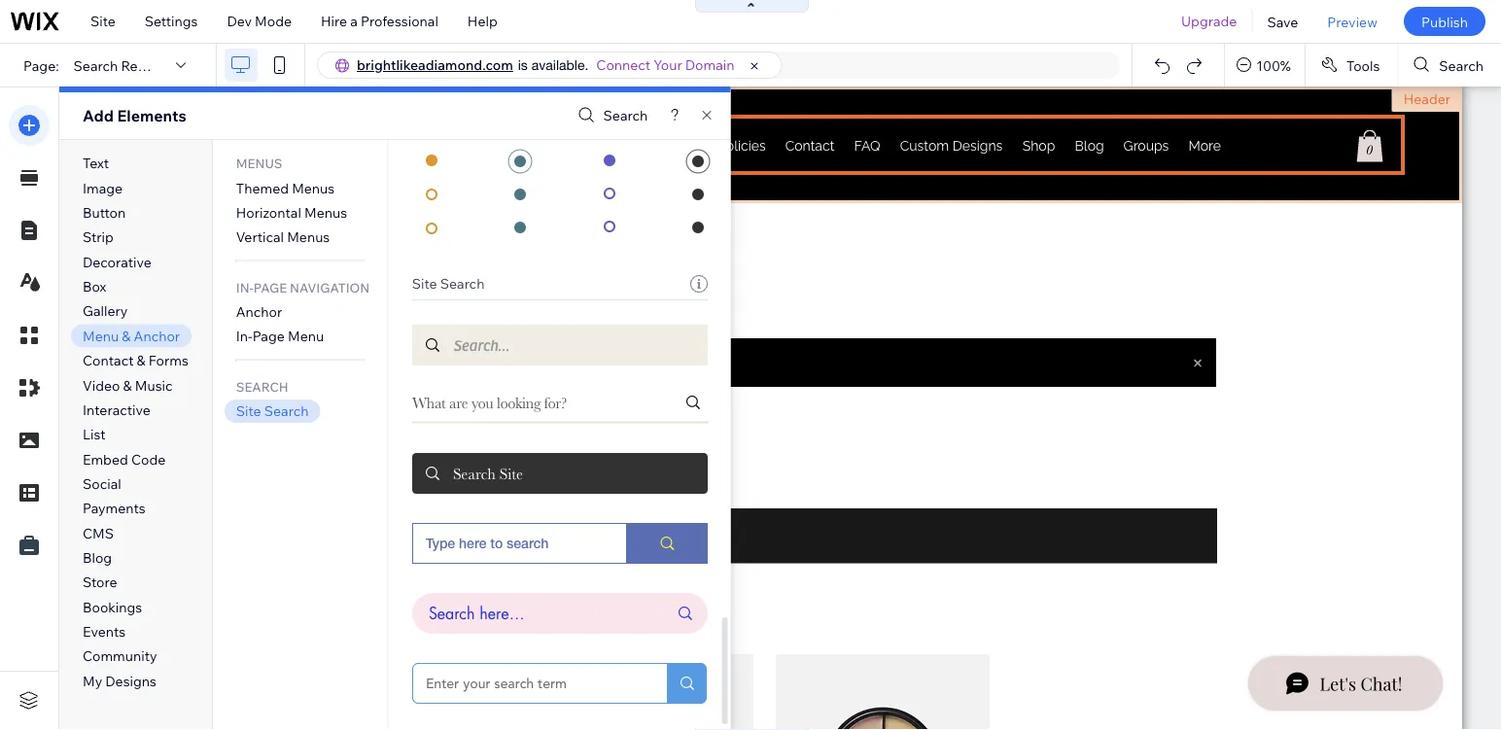 Task type: locate. For each thing, give the bounding box(es) containing it.
settings
[[145, 13, 198, 30]]

anchor inside text image button strip decorative box gallery menu & anchor contact & forms video & music interactive list embed code social payments cms blog store bookings events community my designs
[[134, 327, 180, 344]]

in- up search site search
[[236, 328, 252, 345]]

0 vertical spatial site
[[90, 13, 116, 30]]

column left 2
[[258, 176, 301, 190]]

0 vertical spatial &
[[122, 327, 131, 344]]

header
[[1404, 90, 1451, 107]]

interactive
[[83, 401, 151, 418]]

payments
[[83, 500, 146, 517]]

0 horizontal spatial site
[[90, 13, 116, 30]]

0 horizontal spatial anchor
[[134, 327, 180, 344]]

1 vertical spatial page
[[252, 328, 285, 345]]

2 horizontal spatial site
[[412, 283, 437, 300]]

0 horizontal spatial menu
[[83, 327, 119, 344]]

community
[[83, 648, 157, 665]]

menu down the navigation at the left of the page
[[288, 328, 324, 345]]

page down the vertical on the top left
[[254, 280, 287, 296]]

1 horizontal spatial search button
[[1399, 44, 1501, 87]]

preview button
[[1313, 0, 1392, 43]]

hire
[[321, 13, 347, 30]]

designs
[[105, 672, 156, 689]]

add elements
[[83, 106, 186, 125]]

0 vertical spatial column
[[258, 176, 301, 190]]

1 horizontal spatial site
[[236, 402, 261, 420]]

dev mode
[[227, 13, 292, 30]]

& right video
[[123, 377, 132, 394]]

dev
[[227, 13, 252, 30]]

strip down button
[[83, 229, 114, 246]]

1 horizontal spatial menu
[[288, 328, 324, 345]]

1 vertical spatial column
[[462, 216, 511, 233]]

1 vertical spatial anchor
[[134, 327, 180, 344]]

1 horizontal spatial anchor
[[236, 303, 282, 320]]

help
[[468, 13, 498, 30]]

manage
[[266, 216, 317, 233]]

upgrade
[[1181, 13, 1237, 30]]

0 vertical spatial in-
[[236, 280, 254, 296]]

search button down "connect"
[[573, 102, 648, 130]]

save button
[[1253, 0, 1313, 43]]

is available. connect your domain
[[518, 56, 735, 73]]

strip left themed
[[194, 180, 225, 197]]

0 vertical spatial anchor
[[236, 303, 282, 320]]

site inside search site search
[[236, 402, 261, 420]]

preview
[[1328, 13, 1378, 30]]

column
[[258, 176, 301, 190], [462, 216, 511, 233]]

1 vertical spatial strip
[[83, 229, 114, 246]]

anchor down the vertical on the top left
[[236, 303, 282, 320]]

save
[[1267, 13, 1299, 30]]

results
[[121, 57, 168, 74]]

manage columns
[[266, 216, 377, 233]]

anchor up forms
[[134, 327, 180, 344]]

mode
[[255, 13, 292, 30]]

column right change
[[462, 216, 511, 233]]

search site search
[[236, 379, 309, 420]]

menu down gallery
[[83, 327, 119, 344]]

& left forms
[[137, 352, 146, 369]]

button
[[83, 204, 126, 221]]

site for site
[[90, 13, 116, 30]]

0 horizontal spatial strip
[[83, 229, 114, 246]]

0 vertical spatial search button
[[1399, 44, 1501, 87]]

your
[[654, 56, 682, 73]]

page up search site search
[[252, 328, 285, 345]]

professional
[[361, 13, 438, 30]]

0 vertical spatial strip
[[194, 180, 225, 197]]

1 vertical spatial search button
[[573, 102, 648, 130]]

store
[[83, 574, 117, 591]]

2 vertical spatial site
[[236, 402, 261, 420]]

2 in- from the top
[[236, 328, 252, 345]]

menu
[[83, 327, 119, 344], [288, 328, 324, 345]]

menus up themed
[[236, 156, 282, 172]]

&
[[122, 327, 131, 344], [137, 352, 146, 369], [123, 377, 132, 394]]

search
[[74, 57, 118, 74], [1440, 57, 1484, 74], [603, 107, 648, 124], [440, 283, 484, 300], [236, 379, 289, 395], [264, 402, 309, 420]]

available.
[[532, 57, 589, 73]]

column 2
[[258, 176, 310, 190]]

100% button
[[1225, 44, 1305, 87]]

box
[[83, 278, 106, 295]]

strip
[[194, 180, 225, 197], [83, 229, 114, 246]]

1 vertical spatial in-
[[236, 328, 252, 345]]

search button
[[1399, 44, 1501, 87], [573, 102, 648, 130]]

0 horizontal spatial search button
[[573, 102, 648, 130]]

change
[[409, 216, 459, 233]]

menu inside in-page navigation anchor in-page menu
[[288, 328, 324, 345]]

site
[[90, 13, 116, 30], [412, 283, 437, 300], [236, 402, 261, 420]]

menus up manage columns on the top
[[292, 179, 335, 196]]

page
[[254, 280, 287, 296], [252, 328, 285, 345]]

horizontal
[[236, 204, 301, 221]]

blog
[[83, 549, 112, 566]]

& up the contact at the left of the page
[[122, 327, 131, 344]]

menus themed menus horizontal menus vertical menus
[[236, 156, 347, 246]]

is
[[518, 57, 528, 73]]

anchor inside in-page navigation anchor in-page menu
[[236, 303, 282, 320]]

1 horizontal spatial strip
[[194, 180, 225, 197]]

menus down horizontal
[[287, 229, 330, 246]]

anchor
[[236, 303, 282, 320], [134, 327, 180, 344]]

change column background
[[409, 216, 591, 233]]

domain
[[685, 56, 735, 73]]

0 horizontal spatial column
[[258, 176, 301, 190]]

in-
[[236, 280, 254, 296], [236, 328, 252, 345]]

embed
[[83, 451, 128, 468]]

search button up header
[[1399, 44, 1501, 87]]

brightlikeadiamond.com
[[357, 56, 513, 73]]

menus
[[236, 156, 282, 172], [292, 179, 335, 196], [304, 204, 347, 221], [287, 229, 330, 246]]

1 vertical spatial site
[[412, 283, 437, 300]]

tools button
[[1306, 44, 1398, 87]]

image
[[83, 179, 123, 196]]

in- down the vertical on the top left
[[236, 280, 254, 296]]

in-page navigation anchor in-page menu
[[236, 280, 370, 345]]



Task type: vqa. For each thing, say whether or not it's contained in the screenshot.
Save "Button"
yes



Task type: describe. For each thing, give the bounding box(es) containing it.
code
[[131, 451, 166, 468]]

music
[[135, 377, 173, 394]]

vertical
[[236, 229, 284, 246]]

menus down 2
[[304, 204, 347, 221]]

gallery
[[83, 303, 128, 320]]

1 vertical spatial &
[[137, 352, 146, 369]]

menu inside text image button strip decorative box gallery menu & anchor contact & forms video & music interactive list embed code social payments cms blog store bookings events community my designs
[[83, 327, 119, 344]]

1 in- from the top
[[236, 280, 254, 296]]

100%
[[1257, 57, 1291, 74]]

text image button strip decorative box gallery menu & anchor contact & forms video & music interactive list embed code social payments cms blog store bookings events community my designs
[[83, 155, 188, 689]]

bookings
[[83, 598, 142, 615]]

site for site search
[[412, 283, 437, 300]]

decorative
[[83, 253, 152, 270]]

1 horizontal spatial column
[[462, 216, 511, 233]]

0 vertical spatial page
[[254, 280, 287, 296]]

2
[[303, 176, 310, 190]]

themed
[[236, 179, 289, 196]]

publish
[[1422, 13, 1468, 30]]

2 vertical spatial &
[[123, 377, 132, 394]]

forms
[[149, 352, 188, 369]]

contact
[[83, 352, 134, 369]]

navigation
[[290, 280, 370, 296]]

a
[[350, 13, 358, 30]]

list
[[83, 426, 106, 443]]

strip inside text image button strip decorative box gallery menu & anchor contact & forms video & music interactive list embed code social payments cms blog store bookings events community my designs
[[83, 229, 114, 246]]

search results
[[74, 57, 168, 74]]

cms
[[83, 524, 114, 541]]

columns
[[321, 216, 377, 233]]

background
[[514, 216, 591, 233]]

social
[[83, 475, 121, 492]]

video
[[83, 377, 120, 394]]

connect
[[596, 56, 651, 73]]

elements
[[117, 106, 186, 125]]

site search
[[412, 283, 484, 300]]

add
[[83, 106, 114, 125]]

events
[[83, 623, 126, 640]]

hire a professional
[[321, 13, 438, 30]]

text
[[83, 155, 109, 172]]

publish button
[[1404, 7, 1486, 36]]

tools
[[1347, 57, 1380, 74]]

my
[[83, 672, 102, 689]]



